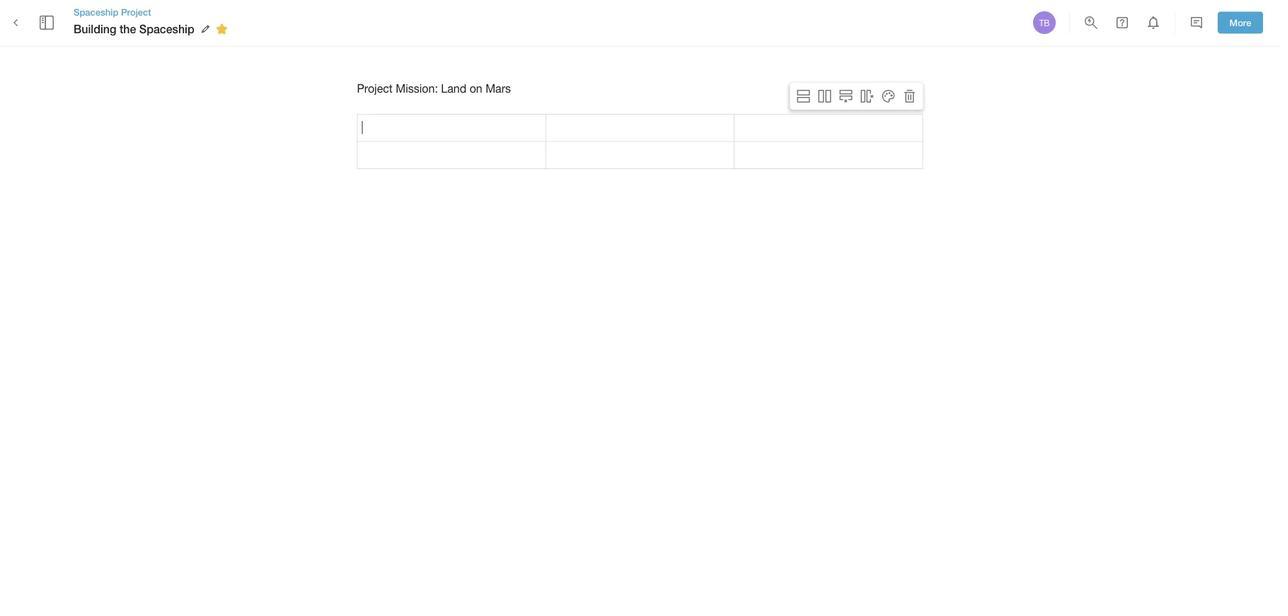 Task type: vqa. For each thing, say whether or not it's contained in the screenshot.
More button at the top of page
yes



Task type: locate. For each thing, give the bounding box(es) containing it.
spaceship project link
[[74, 6, 233, 18]]

project left the mission:
[[357, 82, 393, 95]]

0 vertical spatial spaceship
[[74, 6, 118, 17]]

0 horizontal spatial spaceship
[[74, 6, 118, 17]]

spaceship
[[74, 6, 118, 17], [139, 22, 194, 36]]

more button
[[1218, 12, 1264, 34]]

spaceship up building
[[74, 6, 118, 17]]

1 vertical spatial project
[[357, 82, 393, 95]]

project up the "building the spaceship"
[[121, 6, 151, 17]]

0 horizontal spatial project
[[121, 6, 151, 17]]

1 vertical spatial spaceship
[[139, 22, 194, 36]]

project
[[121, 6, 151, 17], [357, 82, 393, 95]]

tb
[[1039, 18, 1050, 28]]

the
[[120, 22, 136, 36]]

1 horizontal spatial project
[[357, 82, 393, 95]]

spaceship down spaceship project link
[[139, 22, 194, 36]]

project mission: land on mars
[[357, 82, 511, 95]]



Task type: describe. For each thing, give the bounding box(es) containing it.
building the spaceship
[[74, 22, 194, 36]]

1 horizontal spatial spaceship
[[139, 22, 194, 36]]

mission:
[[396, 82, 438, 95]]

mars
[[486, 82, 511, 95]]

spaceship inside spaceship project link
[[74, 6, 118, 17]]

on
[[470, 82, 483, 95]]

spaceship project
[[74, 6, 151, 17]]

0 vertical spatial project
[[121, 6, 151, 17]]

building
[[74, 22, 116, 36]]

land
[[441, 82, 467, 95]]

tb button
[[1031, 9, 1058, 36]]

more
[[1230, 17, 1252, 28]]



